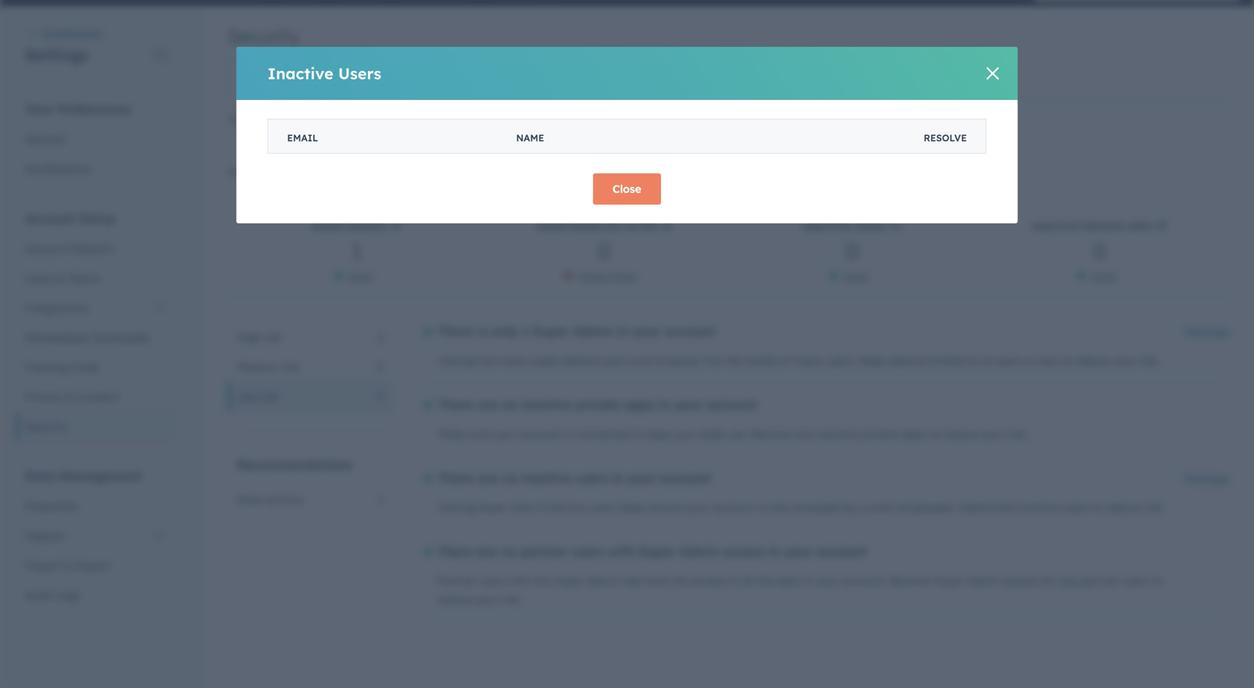 Task type: describe. For each thing, give the bounding box(es) containing it.
high risk
[[237, 331, 282, 344]]

your up deactivate
[[982, 428, 1005, 441]]

export
[[76, 559, 110, 573]]

your
[[25, 101, 54, 117]]

tracking
[[25, 361, 69, 374]]

access left for
[[1004, 575, 1038, 588]]

make sure your account is connected to apps you really use. remove any inactive private apps to reduce your risk.
[[439, 428, 1028, 441]]

account down the by
[[817, 544, 867, 560]]

account right ensure
[[713, 501, 754, 515]]

remove inside partner users with the super admin role have full access to all the data in your account. remove super admin access for any partner users to reduce your risk.
[[890, 575, 931, 588]]

partner users with the super admin role have full access to all the data in your account. remove super admin access for any partner users to reduce your risk.
[[437, 575, 1164, 607]]

review
[[610, 270, 638, 282]]

objects button
[[16, 522, 175, 551]]

manage button for there is only 1 super admin in your account
[[1185, 323, 1230, 342]]

entire
[[414, 113, 444, 127]]

role
[[622, 575, 641, 588]]

there for there are no inactive users in your account
[[439, 471, 474, 486]]

your preferences element
[[16, 100, 175, 184]]

enrolled
[[570, 221, 622, 233]]

security link
[[16, 412, 175, 442]]

settings
[[260, 113, 301, 127]]

import & export
[[25, 559, 110, 573]]

import
[[25, 559, 62, 573]]

ensure
[[649, 501, 683, 515]]

needs
[[579, 270, 607, 282]]

risk for high risk
[[264, 331, 282, 344]]

0 vertical spatial with
[[609, 544, 636, 560]]

1 horizontal spatial only
[[768, 501, 790, 515]]

manage for there is only 1 super admin in your account
[[1185, 325, 1230, 339]]

admin left role
[[586, 575, 619, 588]]

integrations
[[25, 301, 89, 315]]

dashboard link
[[25, 25, 102, 44]]

1 vertical spatial private
[[862, 428, 898, 441]]

access right full
[[691, 575, 726, 588]]

setup
[[79, 211, 116, 226]]

notifications link
[[16, 154, 175, 184]]

super down employees. on the right bottom
[[934, 575, 964, 588]]

security preferences link
[[748, 113, 860, 127]]

super up super
[[533, 324, 570, 339]]

apps
[[1128, 221, 1153, 233]]

have
[[644, 575, 669, 588]]

super left role
[[553, 575, 583, 588]]

inactive right deactivate
[[1019, 501, 1060, 515]]

manage
[[509, 113, 551, 127]]

with inside partner users with the super admin role have full access to all the data in your account. remove super admin access for any partner users to reduce your risk.
[[509, 575, 530, 588]]

there are no inactive private apps in your account
[[439, 397, 757, 413]]

2 horizontal spatial 1
[[522, 324, 529, 339]]

audit logs
[[25, 589, 80, 603]]

0 horizontal spatial inactive
[[268, 64, 334, 83]]

settings & activity link
[[356, 61, 495, 98]]

data management
[[25, 469, 142, 484]]

0 vertical spatial security
[[227, 24, 299, 48]]

users enrolled in 2fa
[[536, 221, 657, 233]]

learn more about
[[227, 164, 323, 178]]

account up ensure
[[660, 471, 711, 486]]

for
[[1041, 575, 1056, 588]]

email
[[287, 132, 318, 144]]

access up "all"
[[724, 544, 765, 560]]

good for admins
[[349, 270, 373, 282]]

risk for low risk
[[261, 390, 279, 404]]

use.
[[728, 428, 748, 441]]

marketplace downloads link
[[16, 323, 175, 353]]

inactive for private "good" button
[[1032, 221, 1081, 233]]

power
[[669, 354, 701, 368]]

manage for there are no inactive users in your account
[[1185, 472, 1230, 486]]

super admins
[[312, 221, 386, 233]]

apps down lot
[[625, 397, 655, 413]]

account setup
[[25, 211, 116, 226]]

apps left the you
[[647, 428, 672, 441]]

having for there is only 1 super admin in your account
[[439, 354, 475, 368]]

there are no inactive users in your account
[[439, 471, 711, 486]]

tracking code
[[25, 361, 99, 374]]

0 horizontal spatial remove
[[751, 428, 793, 441]]

security center link
[[228, 61, 356, 98]]

super up have
[[639, 544, 676, 560]]

admin left for
[[967, 575, 1000, 588]]

low risk
[[237, 390, 279, 404]]

by
[[844, 501, 856, 515]]

reduce inside partner users with the super admin role have full access to all the data in your account. remove super admin access for any partner users to reduce your risk.
[[437, 593, 472, 607]]

2fa
[[641, 221, 657, 233]]

the left entire
[[395, 113, 411, 127]]

deactivate
[[960, 501, 1016, 515]]

all
[[742, 575, 754, 588]]

consent
[[77, 390, 119, 404]]

limited
[[929, 354, 964, 368]]

security inside navigation
[[250, 73, 295, 86]]

be
[[323, 113, 336, 127]]

having for there are no inactive users in your account
[[439, 501, 475, 515]]

1 admins from the left
[[563, 354, 600, 368]]

into
[[704, 354, 723, 368]]

risk for medium risk
[[281, 360, 299, 374]]

good for private
[[1092, 270, 1116, 282]]

hands
[[746, 354, 778, 368]]

a
[[629, 354, 636, 368]]

current
[[859, 501, 896, 515]]

will
[[304, 113, 320, 127]]

users inside account setup element
[[25, 272, 54, 285]]

these settings will be applied to the entire account. to manage your personal security settings, go to security preferences .
[[227, 113, 862, 127]]

too
[[478, 354, 496, 368]]

employees.
[[899, 501, 957, 515]]

your up data
[[784, 544, 813, 560]]

medium risk
[[237, 360, 299, 374]]

& for privacy
[[66, 390, 74, 404]]

your right ensure
[[687, 501, 710, 515]]

there for there are no partner users with super admin access in your account
[[437, 544, 473, 560]]

& for import
[[65, 559, 73, 573]]

privacy & consent link
[[16, 383, 175, 412]]

objects
[[25, 530, 64, 543]]

center
[[298, 73, 334, 86]]

& for settings
[[423, 73, 431, 86]]

1 vertical spatial inactive users
[[803, 221, 886, 233]]

audit logs link
[[16, 581, 175, 611]]

really
[[697, 428, 725, 441]]

sure
[[470, 428, 491, 441]]

your down "partner"
[[475, 593, 498, 607]]

there for there is only 1 super admin in your account
[[439, 324, 474, 339]]

admin up full
[[680, 544, 720, 560]]

inactive for "good" button corresponding to users
[[803, 221, 852, 233]]

0 horizontal spatial account.
[[447, 113, 491, 127]]

1 of from the left
[[655, 354, 666, 368]]

general
[[25, 132, 65, 146]]

admin up puts
[[573, 324, 613, 339]]

more
[[237, 493, 263, 507]]

full
[[672, 575, 688, 588]]

2 security from the left
[[748, 113, 792, 127]]

manage button for there are no inactive users in your account
[[1185, 470, 1230, 489]]

good button for users
[[844, 270, 869, 282]]

in left 2fa
[[625, 221, 638, 233]]

close
[[613, 182, 642, 196]]

there are no partner users with super admin access in your account
[[437, 544, 867, 560]]

2 of from the left
[[781, 354, 791, 368]]

account defaults link
[[16, 234, 175, 264]]

than
[[510, 501, 533, 515]]

about
[[290, 164, 320, 178]]

accessed
[[793, 501, 841, 515]]

no for there are no inactive users in your account
[[502, 471, 518, 486]]

0 horizontal spatial partner
[[521, 544, 568, 560]]

properties link
[[16, 492, 175, 522]]



Task type: vqa. For each thing, say whether or not it's contained in the screenshot.
topmost account.
yes



Task type: locate. For each thing, give the bounding box(es) containing it.
account up account defaults
[[25, 211, 76, 226]]

1 horizontal spatial of
[[781, 354, 791, 368]]

.
[[860, 113, 862, 127]]

account. down current
[[842, 575, 887, 588]]

medium
[[237, 360, 278, 374]]

recommendations
[[237, 457, 353, 473]]

0 vertical spatial is
[[478, 324, 488, 339]]

only
[[492, 324, 518, 339], [768, 501, 790, 515]]

settings for settings
[[25, 45, 89, 64]]

logs
[[55, 589, 80, 603]]

having too many super admins puts a lot of power into the hands of many users. keep admins limited to 10 users or less to reduce your risk.
[[439, 354, 1160, 368]]

having fewer than 5 inactive users helps ensure your account is only accessed by current employees. deactivate inactive users to reduce risk.
[[439, 501, 1165, 515]]

is up 'too'
[[478, 324, 488, 339]]

admins
[[346, 221, 386, 233]]

good
[[349, 270, 373, 282], [844, 270, 869, 282], [1092, 270, 1116, 282]]

2 horizontal spatial good
[[1092, 270, 1116, 282]]

4
[[377, 390, 384, 404]]

risk.
[[1140, 354, 1160, 368], [1008, 428, 1028, 441], [1145, 501, 1165, 515], [502, 593, 522, 607]]

users
[[338, 64, 382, 83], [536, 221, 568, 233], [855, 221, 886, 233], [25, 272, 54, 285]]

close image
[[987, 67, 999, 80]]

go
[[718, 113, 732, 127]]

admins
[[563, 354, 600, 368], [888, 354, 926, 368]]

admins right keep
[[888, 354, 926, 368]]

in inside partner users with the super admin role have full access to all the data in your account. remove super admin access for any partner users to reduce your risk.
[[804, 575, 813, 588]]

good for users
[[844, 270, 869, 282]]

there is only 1 super admin in your account
[[439, 324, 715, 339]]

0
[[598, 237, 611, 265], [846, 237, 859, 265], [1094, 237, 1107, 265], [377, 360, 384, 374]]

1 many from the left
[[499, 354, 528, 368]]

5
[[536, 501, 543, 515]]

inactive right 5
[[546, 501, 586, 515]]

security left settings,
[[628, 113, 669, 127]]

navigation containing security center
[[227, 60, 496, 99]]

properties
[[25, 500, 78, 514]]

your up helps
[[628, 471, 657, 486]]

manage
[[1185, 325, 1230, 339], [1185, 472, 1230, 486]]

activity
[[434, 73, 473, 86]]

1 horizontal spatial good button
[[844, 270, 869, 282]]

0 for private
[[1094, 237, 1107, 265]]

inactive down super
[[522, 397, 572, 413]]

with right "partner"
[[509, 575, 530, 588]]

0 horizontal spatial 1
[[352, 237, 362, 265]]

0 for enrolled
[[598, 237, 611, 265]]

0 horizontal spatial inactive users
[[268, 64, 382, 83]]

0 vertical spatial remove
[[751, 428, 793, 441]]

0 horizontal spatial only
[[492, 324, 518, 339]]

inactive down 'users.'
[[818, 428, 859, 441]]

0 vertical spatial are
[[478, 397, 499, 413]]

1 vertical spatial risk
[[281, 360, 299, 374]]

2 vertical spatial are
[[477, 544, 497, 560]]

0 horizontal spatial good
[[349, 270, 373, 282]]

1
[[352, 237, 362, 265], [522, 324, 529, 339], [379, 493, 384, 507]]

many left 'users.'
[[794, 354, 823, 368]]

actions
[[266, 493, 304, 507]]

risk right medium
[[281, 360, 299, 374]]

applied
[[339, 113, 378, 127]]

is left the accessed
[[757, 501, 765, 515]]

1 vertical spatial only
[[768, 501, 790, 515]]

inactive up 5
[[522, 471, 572, 486]]

1 horizontal spatial partner
[[1081, 575, 1120, 588]]

there for there are no inactive private apps in your account
[[439, 397, 474, 413]]

account. left the to at the left of the page
[[447, 113, 491, 127]]

settings & activity
[[378, 73, 473, 86]]

1 horizontal spatial account.
[[842, 575, 887, 588]]

no for there are no partner users with super admin access in your account
[[501, 544, 517, 560]]

0 vertical spatial only
[[492, 324, 518, 339]]

your right manage
[[554, 113, 577, 127]]

are up sure on the left
[[478, 397, 499, 413]]

0 vertical spatial having
[[439, 354, 475, 368]]

security
[[227, 24, 299, 48], [250, 73, 295, 86], [25, 420, 67, 434]]

account for account setup
[[25, 211, 76, 226]]

dashboard
[[41, 27, 102, 40]]

settings down dashboard link
[[25, 45, 89, 64]]

marketplace downloads
[[25, 331, 149, 345]]

security down privacy
[[25, 420, 67, 434]]

2 manage button from the top
[[1185, 470, 1230, 489]]

learn
[[227, 164, 257, 178]]

admin
[[573, 324, 613, 339], [680, 544, 720, 560], [586, 575, 619, 588], [967, 575, 1000, 588]]

1 vertical spatial settings
[[378, 73, 420, 86]]

inactive private apps
[[1032, 221, 1153, 233]]

manage button
[[1185, 323, 1230, 342], [1185, 470, 1230, 489]]

1 vertical spatial partner
[[1081, 575, 1120, 588]]

the down 5
[[533, 575, 550, 588]]

is left connected
[[565, 428, 573, 441]]

puts
[[604, 354, 626, 368]]

2 vertical spatial 1
[[379, 493, 384, 507]]

1 vertical spatial having
[[439, 501, 475, 515]]

2 having from the top
[[439, 501, 475, 515]]

0 vertical spatial any
[[796, 428, 815, 441]]

0 horizontal spatial any
[[796, 428, 815, 441]]

1 horizontal spatial private
[[862, 428, 898, 441]]

1 vertical spatial manage button
[[1185, 470, 1230, 489]]

1 horizontal spatial inactive users
[[803, 221, 886, 233]]

2 vertical spatial security
[[25, 420, 67, 434]]

good button for admins
[[349, 270, 373, 282]]

2
[[378, 331, 384, 344]]

account up power
[[665, 324, 715, 339]]

super left admins
[[312, 221, 343, 233]]

partner right for
[[1081, 575, 1120, 588]]

0 vertical spatial inactive users
[[268, 64, 382, 83]]

1 vertical spatial security
[[250, 73, 295, 86]]

& inside data management element
[[65, 559, 73, 573]]

of right lot
[[655, 354, 666, 368]]

settings up entire
[[378, 73, 420, 86]]

2 vertical spatial risk
[[261, 390, 279, 404]]

are
[[478, 397, 499, 413], [478, 471, 499, 486], [477, 544, 497, 560]]

fewer
[[478, 501, 507, 515]]

are for there are no inactive users in your account
[[478, 471, 499, 486]]

1 horizontal spatial security
[[748, 113, 792, 127]]

personal
[[581, 113, 625, 127]]

there up make
[[439, 397, 474, 413]]

partner
[[437, 575, 476, 588]]

& left teams
[[57, 272, 65, 285]]

security up settings
[[250, 73, 295, 86]]

0 horizontal spatial of
[[655, 354, 666, 368]]

2 horizontal spatial inactive
[[1032, 221, 1081, 233]]

1 manage from the top
[[1185, 325, 1230, 339]]

1 horizontal spatial with
[[609, 544, 636, 560]]

helps
[[619, 501, 646, 515]]

management
[[60, 469, 142, 484]]

the right "all"
[[757, 575, 774, 588]]

settings inside navigation
[[378, 73, 420, 86]]

lot
[[639, 354, 652, 368]]

users & teams
[[25, 272, 101, 285]]

2 many from the left
[[794, 354, 823, 368]]

0 horizontal spatial security
[[628, 113, 669, 127]]

partner inside partner users with the super admin role have full access to all the data in your account. remove super admin access for any partner users to reduce your risk.
[[1081, 575, 1120, 588]]

are for there are no partner users with super admin access in your account
[[477, 544, 497, 560]]

1 vertical spatial remove
[[890, 575, 931, 588]]

in up data
[[769, 544, 781, 560]]

1 good from the left
[[349, 270, 373, 282]]

0 vertical spatial partner
[[521, 544, 568, 560]]

your up the you
[[674, 397, 703, 413]]

2 manage from the top
[[1185, 472, 1230, 486]]

preferences
[[795, 113, 860, 127]]

good button
[[349, 270, 373, 282], [844, 270, 869, 282], [1092, 270, 1116, 282]]

0 horizontal spatial settings
[[25, 45, 89, 64]]

1 horizontal spatial is
[[565, 428, 573, 441]]

account for account defaults
[[25, 242, 67, 256]]

1 horizontal spatial any
[[1059, 575, 1078, 588]]

reduce
[[1076, 354, 1111, 368], [943, 428, 979, 441], [1107, 501, 1142, 515], [437, 593, 472, 607]]

2 good from the left
[[844, 270, 869, 282]]

your preferences
[[25, 101, 131, 117]]

private up connected
[[576, 397, 621, 413]]

there down make
[[439, 471, 474, 486]]

& left export
[[65, 559, 73, 573]]

& inside navigation
[[423, 73, 431, 86]]

0 vertical spatial 1
[[352, 237, 362, 265]]

having left the fewer
[[439, 501, 475, 515]]

the right 'into'
[[727, 354, 743, 368]]

1 vertical spatial any
[[1059, 575, 1078, 588]]

any
[[796, 428, 815, 441], [1059, 575, 1078, 588]]

1 manage button from the top
[[1185, 323, 1230, 342]]

& right privacy
[[66, 390, 74, 404]]

0 horizontal spatial with
[[509, 575, 530, 588]]

are down the fewer
[[477, 544, 497, 560]]

1 vertical spatial are
[[478, 471, 499, 486]]

settings for settings & activity
[[378, 73, 420, 86]]

0 vertical spatial account.
[[447, 113, 491, 127]]

1 account from the top
[[25, 211, 76, 226]]

1 horizontal spatial many
[[794, 354, 823, 368]]

connected
[[576, 428, 630, 441]]

1 vertical spatial with
[[509, 575, 530, 588]]

account setup element
[[16, 210, 175, 442]]

security inside account setup element
[[25, 420, 67, 434]]

of right hands
[[781, 354, 791, 368]]

0 vertical spatial account
[[25, 211, 76, 226]]

0 horizontal spatial many
[[499, 354, 528, 368]]

1 horizontal spatial settings
[[378, 73, 420, 86]]

1 vertical spatial account
[[25, 242, 67, 256]]

settings
[[25, 45, 89, 64], [378, 73, 420, 86]]

1 horizontal spatial 1
[[379, 493, 384, 507]]

in right data
[[804, 575, 813, 588]]

teams
[[68, 272, 101, 285]]

privacy & consent
[[25, 390, 119, 404]]

notifications
[[25, 162, 92, 176]]

only left the accessed
[[768, 501, 790, 515]]

1 vertical spatial manage
[[1185, 472, 1230, 486]]

account up users & teams
[[25, 242, 67, 256]]

remove right use. at the bottom
[[751, 428, 793, 441]]

0 for users
[[846, 237, 859, 265]]

1 good button from the left
[[349, 270, 373, 282]]

there right 2
[[439, 324, 474, 339]]

the
[[395, 113, 411, 127], [727, 354, 743, 368], [533, 575, 550, 588], [757, 575, 774, 588]]

marketplace
[[25, 331, 89, 345]]

0 vertical spatial manage button
[[1185, 323, 1230, 342]]

low
[[237, 390, 258, 404]]

your up lot
[[633, 324, 661, 339]]

needs review
[[579, 270, 638, 282]]

2 admins from the left
[[888, 354, 926, 368]]

in up puts
[[617, 324, 629, 339]]

risk right 'low'
[[261, 390, 279, 404]]

apps up employees. on the right bottom
[[901, 428, 927, 441]]

2 vertical spatial is
[[757, 501, 765, 515]]

having left 'too'
[[439, 354, 475, 368]]

resolve
[[924, 132, 967, 144]]

many right 'too'
[[499, 354, 528, 368]]

needs review button
[[579, 270, 638, 282]]

or
[[1026, 354, 1037, 368]]

in down power
[[659, 397, 670, 413]]

& for users
[[57, 272, 65, 285]]

1 horizontal spatial remove
[[890, 575, 931, 588]]

1 security from the left
[[628, 113, 669, 127]]

3 good from the left
[[1092, 270, 1116, 282]]

0 horizontal spatial good button
[[349, 270, 373, 282]]

account up there are no inactive users in your account
[[520, 428, 562, 441]]

1 vertical spatial account.
[[842, 575, 887, 588]]

there up "partner"
[[437, 544, 473, 560]]

risk right high
[[264, 331, 282, 344]]

your right sure on the left
[[494, 428, 517, 441]]

3 good button from the left
[[1092, 270, 1116, 282]]

0 horizontal spatial private
[[576, 397, 621, 413]]

remove down employees. on the right bottom
[[890, 575, 931, 588]]

security up 'security center'
[[227, 24, 299, 48]]

1 vertical spatial is
[[565, 428, 573, 441]]

data management element
[[16, 468, 175, 611]]

less
[[1040, 354, 1059, 368]]

2 account from the top
[[25, 242, 67, 256]]

name
[[516, 132, 544, 144]]

admins down there is only 1 super admin in your account
[[563, 354, 600, 368]]

& left activity on the left top of page
[[423, 73, 431, 86]]

in up helps
[[612, 471, 624, 486]]

close button
[[593, 174, 661, 205]]

security right go at the top
[[748, 113, 792, 127]]

1 horizontal spatial good
[[844, 270, 869, 282]]

any right for
[[1059, 575, 1078, 588]]

many
[[499, 354, 528, 368], [794, 354, 823, 368]]

preferences
[[58, 101, 131, 117]]

0 vertical spatial settings
[[25, 45, 89, 64]]

&
[[423, 73, 431, 86], [57, 272, 65, 285], [66, 390, 74, 404], [65, 559, 73, 573]]

privacy
[[25, 390, 63, 404]]

2 vertical spatial no
[[501, 544, 517, 560]]

2 good button from the left
[[844, 270, 869, 282]]

1 vertical spatial no
[[502, 471, 518, 486]]

2 horizontal spatial good button
[[1092, 270, 1116, 282]]

2 horizontal spatial is
[[757, 501, 765, 515]]

more actions
[[237, 493, 304, 507]]

any right use. at the bottom
[[796, 428, 815, 441]]

0 horizontal spatial is
[[478, 324, 488, 339]]

private
[[1084, 221, 1125, 233]]

navigation
[[227, 60, 496, 99]]

are for there are no inactive private apps in your account
[[478, 397, 499, 413]]

data
[[25, 469, 56, 484]]

are up the fewer
[[478, 471, 499, 486]]

1 horizontal spatial admins
[[888, 354, 926, 368]]

account. inside partner users with the super admin role have full access to all the data in your account. remove super admin access for any partner users to reduce your risk.
[[842, 575, 887, 588]]

0 vertical spatial no
[[502, 397, 518, 413]]

risk. inside partner users with the super admin role have full access to all the data in your account. remove super admin access for any partner users to reduce your risk.
[[502, 593, 522, 607]]

0 horizontal spatial admins
[[563, 354, 600, 368]]

security
[[628, 113, 669, 127], [748, 113, 792, 127]]

private up current
[[862, 428, 898, 441]]

security center
[[250, 73, 334, 86]]

only up 'too'
[[492, 324, 518, 339]]

good button for private
[[1092, 270, 1116, 282]]

any inside partner users with the super admin role have full access to all the data in your account. remove super admin access for any partner users to reduce your risk.
[[1059, 575, 1078, 588]]

0 vertical spatial risk
[[264, 331, 282, 344]]

no for there are no inactive private apps in your account
[[502, 397, 518, 413]]

1 vertical spatial 1
[[522, 324, 529, 339]]

with up role
[[609, 544, 636, 560]]

1 horizontal spatial inactive
[[803, 221, 852, 233]]

1 having from the top
[[439, 354, 475, 368]]

partner down 5
[[521, 544, 568, 560]]

0 vertical spatial manage
[[1185, 325, 1230, 339]]

defaults
[[70, 242, 113, 256]]

remove
[[751, 428, 793, 441], [890, 575, 931, 588]]

your
[[554, 113, 577, 127], [633, 324, 661, 339], [1114, 354, 1137, 368], [674, 397, 703, 413], [494, 428, 517, 441], [982, 428, 1005, 441], [628, 471, 657, 486], [687, 501, 710, 515], [784, 544, 813, 560], [816, 575, 839, 588], [475, 593, 498, 607]]

your right less
[[1114, 354, 1137, 368]]

account up make sure your account is connected to apps you really use. remove any inactive private apps to reduce your risk.
[[707, 397, 757, 413]]

your right data
[[816, 575, 839, 588]]

0 vertical spatial private
[[576, 397, 621, 413]]



